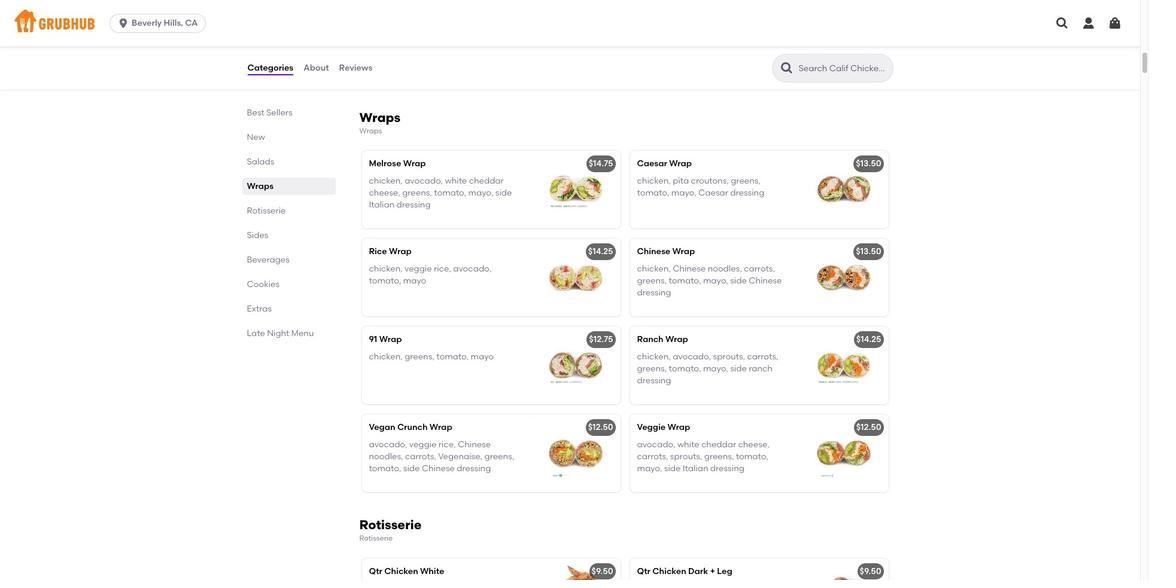 Task type: vqa. For each thing, say whether or not it's contained in the screenshot.
the Wraps related to Wraps
yes



Task type: describe. For each thing, give the bounding box(es) containing it.
beverly hills, ca
[[132, 18, 198, 28]]

reviews
[[339, 63, 372, 73]]

rice wrap image
[[531, 239, 620, 317]]

reviews button
[[338, 47, 373, 90]]

wrap for caesar wrap
[[669, 159, 692, 169]]

dark
[[688, 567, 708, 577]]

mayo inside 'chicken, veggie rice, avocado, tomato, mayo'
[[403, 276, 426, 286]]

avocado, inside the avocado, white cheddar cheese, carrots, sprouts, greens, tomato, mayo, side italian dressing
[[637, 440, 675, 450]]

chicken, avocado, sprouts, carrots, greens, tomato, mayo, side ranch dressing
[[637, 352, 778, 386]]

croutons, inside the chicken, pita croutons, greens, tomato, mayo, caesar dressing
[[691, 176, 729, 186]]

white inside the avocado, white cheddar cheese, carrots, sprouts, greens, tomato, mayo, side italian dressing
[[677, 440, 699, 450]]

chinese wrap
[[637, 247, 695, 257]]

cheese, inside the avocado, white cheddar cheese, carrots, sprouts, greens, tomato, mayo, side italian dressing
[[738, 440, 769, 450]]

veggie wrap image
[[799, 415, 888, 493]]

qtr for qtr chicken white
[[369, 567, 382, 577]]

$9.50 for qtr chicken dark + leg
[[860, 567, 881, 577]]

vegan
[[369, 423, 395, 433]]

caesar wrap image
[[799, 151, 888, 229]]

qtr for qtr chicken dark + leg
[[637, 567, 651, 577]]

menu
[[291, 329, 314, 339]]

rice, for chinese
[[438, 440, 456, 450]]

melrose
[[369, 159, 401, 169]]

91 wrap image
[[531, 327, 620, 405]]

$14.25 for avocado,
[[588, 247, 613, 257]]

cheddar inside the avocado, white cheddar cheese, carrots, sprouts, greens, tomato, mayo, side italian dressing
[[701, 440, 736, 450]]

lettuce,
[[397, 57, 427, 67]]

wraps inside 'wraps wraps'
[[359, 127, 382, 135]]

tomato, inside avocado, veggie rice, chinese noodles, carrots, vegenaise, greens, tomato, side chinese dressing
[[369, 464, 401, 474]]

chicken, avocado, white cheddar cheese, greens, tomato, mayo, side italian dressing
[[369, 176, 512, 210]]

rotisserie inside rotisserie rotisserie
[[359, 535, 393, 543]]

tomato, inside the chicken, pita croutons, greens, tomato, mayo, caesar dressing
[[637, 188, 669, 198]]

tomato, inside chicken, chinese noodles, carrots, greens, tomato, mayo, side chinese dressing
[[669, 276, 701, 286]]

qtr chicken white
[[369, 567, 444, 577]]

tomato, inside 'chicken, veggie rice, avocado, tomato, mayo'
[[369, 276, 401, 286]]

chicken, pita croutons, greens, tomato, mayo, caesar dressing
[[637, 176, 764, 198]]

greens, inside 'chicken, avocado, white cheddar cheese, greens, tomato, mayo, side italian dressing'
[[402, 188, 432, 198]]

night
[[267, 329, 289, 339]]

sides
[[247, 230, 268, 241]]

meat
[[495, 33, 517, 43]]

side inside the avocado, white cheddar cheese, carrots, sprouts, greens, tomato, mayo, side italian dressing
[[664, 464, 681, 474]]

rotisserie for rotisserie rotisserie
[[359, 518, 422, 533]]

wrap right crunch
[[430, 423, 452, 433]]

sprouts, inside the avocado, white cheddar cheese, carrots, sprouts, greens, tomato, mayo, side italian dressing
[[670, 452, 702, 462]]

$13.50 for chicken, chinese noodles, carrots, greens, tomato, mayo, side chinese dressing
[[856, 247, 881, 257]]

Search Calif Chicken Cafe - Beverly Grove search field
[[797, 63, 889, 74]]

mayo, inside the avocado, white cheddar cheese, carrots, sprouts, greens, tomato, mayo, side italian dressing
[[637, 464, 662, 474]]

chicken, chinese noodles, carrots, greens, tomato, mayo, side chinese dressing
[[637, 264, 782, 298]]

side inside chicken, avocado, sprouts, carrots, greens, tomato, mayo, side ranch dressing
[[730, 364, 747, 374]]

main navigation navigation
[[0, 0, 1140, 47]]

wraps wraps
[[359, 110, 401, 135]]

91 wrap
[[369, 335, 402, 345]]

italian inside 'chicken, avocado, white cheddar cheese, greens, tomato, mayo, side italian dressing'
[[369, 200, 394, 210]]

carrots, inside chicken, avocado, sprouts, carrots, greens, tomato, mayo, side ranch dressing
[[747, 352, 778, 362]]

cookies
[[247, 279, 279, 290]]

$12.50 for avocado, white cheddar cheese, carrots, sprouts, greens, tomato, mayo, side italian dressing
[[856, 423, 881, 433]]

veggie wrap
[[637, 423, 690, 433]]

qtr chicken white image
[[531, 559, 620, 580]]

wrap for chinese wrap
[[672, 247, 695, 257]]

chinese wrap image
[[799, 239, 888, 317]]

ranch wrap
[[637, 335, 688, 345]]

melrose wrap image
[[531, 151, 620, 229]]

side inside avocado, veggie rice, chinese noodles, carrots, vegenaise, greens, tomato, side chinese dressing
[[403, 464, 420, 474]]

wrap for 91 wrap
[[379, 335, 402, 345]]

sellers
[[266, 108, 292, 118]]

beverly hills, ca button
[[110, 14, 210, 33]]

ranch wrap image
[[799, 327, 888, 405]]

extras
[[247, 304, 272, 314]]

chicken, veggie rice, avocado, tomato, mayo
[[369, 264, 491, 286]]

cheddar inside 'chicken, avocado, white cheddar cheese, greens, tomato, mayo, side italian dressing'
[[469, 176, 504, 186]]

hills,
[[164, 18, 183, 28]]

chicken for white
[[384, 567, 418, 577]]

chicken, for chicken, avocado, sprouts, carrots, greens, tomato, mayo, side ranch dressing
[[637, 352, 671, 362]]

sprouts, inside chicken, avocado, sprouts, carrots, greens, tomato, mayo, side ranch dressing
[[713, 352, 745, 362]]

carrots, inside the avocado, white cheddar cheese, carrots, sprouts, greens, tomato, mayo, side italian dressing
[[637, 452, 668, 462]]

chicken, greens, tomato, mayo
[[369, 352, 494, 362]]

$14.75
[[589, 159, 613, 169]]

search icon image
[[779, 61, 794, 75]]

qtr chicken dark + leg
[[637, 567, 732, 577]]

$9.50 for qtr chicken white
[[592, 567, 613, 577]]

white
[[420, 567, 444, 577]]

$12.50 for avocado, veggie rice, chinese noodles, carrots, vegenaise, greens, tomato, side chinese dressing
[[588, 423, 613, 433]]

ca
[[185, 18, 198, 28]]

mayo, inside 'chicken, avocado, white cheddar cheese, greens, tomato, mayo, side italian dressing'
[[468, 188, 493, 198]]

rotisserie for rotisserie
[[247, 206, 286, 216]]

greens, inside avocado, veggie rice, chinese noodles, carrots, vegenaise, greens, tomato, side chinese dressing
[[484, 452, 514, 462]]

dressing inside the classic but better w/ white meat chicken, avocado, flaked parmesan, pasta, lettuce, sourdough croutons, lemon, side caesar dressing
[[449, 69, 483, 79]]

beverly
[[132, 18, 162, 28]]

wrap for melrose wrap
[[403, 159, 426, 169]]

pita
[[673, 176, 689, 186]]

dressing inside the chicken, pita croutons, greens, tomato, mayo, caesar dressing
[[730, 188, 764, 198]]

carrots, inside chicken, chinese noodles, carrots, greens, tomato, mayo, side chinese dressing
[[744, 264, 775, 274]]

$12.75
[[589, 335, 613, 345]]

better
[[431, 33, 456, 43]]

tomato, inside the avocado, white cheddar cheese, carrots, sprouts, greens, tomato, mayo, side italian dressing
[[736, 452, 768, 462]]

carrots, inside avocado, veggie rice, chinese noodles, carrots, vegenaise, greens, tomato, side chinese dressing
[[405, 452, 436, 462]]

svg image inside beverly hills, ca 'button'
[[117, 17, 129, 29]]

parmesan,
[[472, 45, 516, 55]]

avocado, veggie rice, chinese noodles, carrots, vegenaise, greens, tomato, side chinese dressing
[[369, 440, 514, 474]]



Task type: locate. For each thing, give the bounding box(es) containing it.
0 horizontal spatial italian
[[369, 200, 394, 210]]

svg image
[[1055, 16, 1069, 31], [1081, 16, 1096, 31]]

chicken, inside chicken, avocado, sprouts, carrots, greens, tomato, mayo, side ranch dressing
[[637, 352, 671, 362]]

0 vertical spatial wraps
[[359, 110, 401, 125]]

chicken, inside the classic but better w/ white meat chicken, avocado, flaked parmesan, pasta, lettuce, sourdough croutons, lemon, side caesar dressing
[[369, 45, 403, 55]]

chicken, for chicken, avocado, white cheddar cheese, greens, tomato, mayo, side italian dressing
[[369, 176, 403, 186]]

greens,
[[731, 176, 761, 186], [402, 188, 432, 198], [637, 276, 667, 286], [405, 352, 434, 362], [637, 364, 667, 374], [484, 452, 514, 462], [704, 452, 734, 462]]

wraps for wraps
[[247, 181, 274, 192]]

chicken, down the rice wrap
[[369, 264, 403, 274]]

veggie down the rice wrap
[[405, 264, 432, 274]]

1 horizontal spatial cheese,
[[738, 440, 769, 450]]

1 $12.50 from the left
[[588, 423, 613, 433]]

pasta,
[[369, 57, 395, 67]]

italian down the veggie wrap
[[683, 464, 708, 474]]

rice, inside avocado, veggie rice, chinese noodles, carrots, vegenaise, greens, tomato, side chinese dressing
[[438, 440, 456, 450]]

mayo,
[[468, 188, 493, 198], [671, 188, 696, 198], [703, 276, 728, 286], [703, 364, 728, 374], [637, 464, 662, 474]]

2 vertical spatial rotisserie
[[359, 535, 393, 543]]

greens, inside the chicken, pita croutons, greens, tomato, mayo, caesar dressing
[[731, 176, 761, 186]]

ranch
[[637, 335, 663, 345]]

w/
[[458, 33, 469, 43]]

greens, inside the avocado, white cheddar cheese, carrots, sprouts, greens, tomato, mayo, side italian dressing
[[704, 452, 734, 462]]

avocado, white cheddar cheese, carrots, sprouts, greens, tomato, mayo, side italian dressing
[[637, 440, 769, 474]]

dressing inside chicken, chinese noodles, carrots, greens, tomato, mayo, side chinese dressing
[[637, 288, 671, 298]]

0 horizontal spatial croutons,
[[475, 57, 513, 67]]

wrap for ranch wrap
[[665, 335, 688, 345]]

sprouts,
[[713, 352, 745, 362], [670, 452, 702, 462]]

wraps up the melrose
[[359, 127, 382, 135]]

rice
[[369, 247, 387, 257]]

veggie
[[405, 264, 432, 274], [409, 440, 436, 450]]

dressing inside the avocado, white cheddar cheese, carrots, sprouts, greens, tomato, mayo, side italian dressing
[[710, 464, 744, 474]]

0 horizontal spatial caesar
[[417, 69, 447, 79]]

1 horizontal spatial $12.50
[[856, 423, 881, 433]]

noodles,
[[708, 264, 742, 274], [369, 452, 403, 462]]

1 $9.50 from the left
[[592, 567, 613, 577]]

best
[[247, 108, 264, 118]]

white
[[471, 33, 493, 43], [445, 176, 467, 186], [677, 440, 699, 450]]

white inside the classic but better w/ white meat chicken, avocado, flaked parmesan, pasta, lettuce, sourdough croutons, lemon, side caesar dressing
[[471, 33, 493, 43]]

veggie inside avocado, veggie rice, chinese noodles, carrots, vegenaise, greens, tomato, side chinese dressing
[[409, 440, 436, 450]]

0 vertical spatial cheddar
[[469, 176, 504, 186]]

sourdough
[[429, 57, 473, 67]]

1 horizontal spatial white
[[471, 33, 493, 43]]

caesar wrap
[[637, 159, 692, 169]]

1 vertical spatial croutons,
[[691, 176, 729, 186]]

rice, inside 'chicken, veggie rice, avocado, tomato, mayo'
[[434, 264, 451, 274]]

categories
[[247, 63, 293, 73]]

$13.50 for chicken, pita croutons, greens, tomato, mayo, caesar dressing
[[856, 159, 881, 169]]

croutons, right pita
[[691, 176, 729, 186]]

wrap right rice
[[389, 247, 412, 257]]

croutons, down "parmesan," on the top left of page
[[475, 57, 513, 67]]

2 vertical spatial white
[[677, 440, 699, 450]]

late
[[247, 329, 265, 339]]

beverages
[[247, 255, 290, 265]]

1 $13.50 from the top
[[856, 159, 881, 169]]

1 horizontal spatial italian
[[683, 464, 708, 474]]

italian
[[369, 200, 394, 210], [683, 464, 708, 474]]

veggie inside 'chicken, veggie rice, avocado, tomato, mayo'
[[405, 264, 432, 274]]

side
[[398, 69, 415, 79], [495, 188, 512, 198], [730, 276, 747, 286], [730, 364, 747, 374], [403, 464, 420, 474], [664, 464, 681, 474]]

1 horizontal spatial caesar
[[637, 159, 667, 169]]

$12.50
[[588, 423, 613, 433], [856, 423, 881, 433]]

1 chicken from the left
[[384, 567, 418, 577]]

0 vertical spatial cheese,
[[369, 188, 400, 198]]

wraps down lemon,
[[359, 110, 401, 125]]

0 vertical spatial rice,
[[434, 264, 451, 274]]

0 vertical spatial noodles,
[[708, 264, 742, 274]]

side inside 'chicken, avocado, white cheddar cheese, greens, tomato, mayo, side italian dressing'
[[495, 188, 512, 198]]

flaked
[[445, 45, 470, 55]]

2 vertical spatial wraps
[[247, 181, 274, 192]]

chicken left "white"
[[384, 567, 418, 577]]

2 qtr from the left
[[637, 567, 651, 577]]

1 horizontal spatial noodles,
[[708, 264, 742, 274]]

2 vertical spatial caesar
[[698, 188, 728, 198]]

0 vertical spatial italian
[[369, 200, 394, 210]]

classic
[[386, 33, 414, 43]]

wraps down salads
[[247, 181, 274, 192]]

chicken, inside chicken, chinese noodles, carrots, greens, tomato, mayo, side chinese dressing
[[637, 264, 671, 274]]

2 $12.50 from the left
[[856, 423, 881, 433]]

dressing inside chicken, avocado, sprouts, carrots, greens, tomato, mayo, side ranch dressing
[[637, 376, 671, 386]]

1 horizontal spatial svg image
[[1081, 16, 1096, 31]]

about
[[304, 63, 329, 73]]

1 vertical spatial wraps
[[359, 127, 382, 135]]

side inside the classic but better w/ white meat chicken, avocado, flaked parmesan, pasta, lettuce, sourdough croutons, lemon, side caesar dressing
[[398, 69, 415, 79]]

tomato, inside chicken, avocado, sprouts, carrots, greens, tomato, mayo, side ranch dressing
[[669, 364, 701, 374]]

1 vertical spatial noodles,
[[369, 452, 403, 462]]

veggie for mayo
[[405, 264, 432, 274]]

leg
[[717, 567, 732, 577]]

chicken left the "dark"
[[653, 567, 686, 577]]

1 horizontal spatial croutons,
[[691, 176, 729, 186]]

veggie down crunch
[[409, 440, 436, 450]]

0 horizontal spatial white
[[445, 176, 467, 186]]

1 vertical spatial sprouts,
[[670, 452, 702, 462]]

caesar
[[417, 69, 447, 79], [637, 159, 667, 169], [698, 188, 728, 198]]

2 $13.50 from the top
[[856, 247, 881, 257]]

$14.25 for carrots,
[[856, 335, 881, 345]]

0 vertical spatial veggie
[[405, 264, 432, 274]]

qtr down rotisserie rotisserie
[[369, 567, 382, 577]]

0 horizontal spatial sprouts,
[[670, 452, 702, 462]]

0 horizontal spatial $9.50
[[592, 567, 613, 577]]

1 horizontal spatial sprouts,
[[713, 352, 745, 362]]

2 $9.50 from the left
[[860, 567, 881, 577]]

best sellers
[[247, 108, 292, 118]]

chicken
[[384, 567, 418, 577], [653, 567, 686, 577]]

0 vertical spatial rotisserie
[[247, 206, 286, 216]]

0 horizontal spatial noodles,
[[369, 452, 403, 462]]

wrap
[[403, 159, 426, 169], [669, 159, 692, 169], [389, 247, 412, 257], [672, 247, 695, 257], [379, 335, 402, 345], [665, 335, 688, 345], [430, 423, 452, 433], [668, 423, 690, 433]]

late night menu
[[247, 329, 314, 339]]

91
[[369, 335, 377, 345]]

rice, for avocado,
[[434, 264, 451, 274]]

dressing inside 'chicken, avocado, white cheddar cheese, greens, tomato, mayo, side italian dressing'
[[396, 200, 431, 210]]

1 horizontal spatial svg image
[[1108, 16, 1122, 31]]

$14.25
[[588, 247, 613, 257], [856, 335, 881, 345]]

new
[[247, 132, 265, 142]]

chicken, for chicken, greens, tomato, mayo
[[369, 352, 403, 362]]

melrose wrap
[[369, 159, 426, 169]]

wrap up chicken, chinese noodles, carrots, greens, tomato, mayo, side chinese dressing
[[672, 247, 695, 257]]

1 horizontal spatial $14.25
[[856, 335, 881, 345]]

avocado, inside chicken, avocado, sprouts, carrots, greens, tomato, mayo, side ranch dressing
[[673, 352, 711, 362]]

chicken, down ranch
[[637, 352, 671, 362]]

0 vertical spatial croutons,
[[475, 57, 513, 67]]

wrap right 91 at the bottom of page
[[379, 335, 402, 345]]

1 horizontal spatial chicken
[[653, 567, 686, 577]]

2 horizontal spatial caesar
[[698, 188, 728, 198]]

1 vertical spatial mayo
[[471, 352, 494, 362]]

chicken, inside the chicken, pita croutons, greens, tomato, mayo, caesar dressing
[[637, 176, 671, 186]]

1 horizontal spatial cheddar
[[701, 440, 736, 450]]

1 vertical spatial rotisserie
[[359, 518, 422, 533]]

croutons, inside the classic but better w/ white meat chicken, avocado, flaked parmesan, pasta, lettuce, sourdough croutons, lemon, side caesar dressing
[[475, 57, 513, 67]]

rice,
[[434, 264, 451, 274], [438, 440, 456, 450]]

chicken, for chicken, veggie rice, avocado, tomato, mayo
[[369, 264, 403, 274]]

chicken, inside 'chicken, avocado, white cheddar cheese, greens, tomato, mayo, side italian dressing'
[[369, 176, 403, 186]]

vegan crunch wrap
[[369, 423, 452, 433]]

cheese,
[[369, 188, 400, 198], [738, 440, 769, 450]]

1 vertical spatial caesar
[[637, 159, 667, 169]]

avocado,
[[405, 45, 443, 55], [405, 176, 443, 186], [453, 264, 491, 274], [673, 352, 711, 362], [369, 440, 407, 450], [637, 440, 675, 450]]

2 svg image from the left
[[1081, 16, 1096, 31]]

1 vertical spatial veggie
[[409, 440, 436, 450]]

rice wrap
[[369, 247, 412, 257]]

0 horizontal spatial $12.50
[[588, 423, 613, 433]]

qtr left the "dark"
[[637, 567, 651, 577]]

wraps
[[359, 110, 401, 125], [359, 127, 382, 135], [247, 181, 274, 192]]

2 horizontal spatial white
[[677, 440, 699, 450]]

1 horizontal spatial $9.50
[[860, 567, 881, 577]]

wrap up pita
[[669, 159, 692, 169]]

0 vertical spatial $13.50
[[856, 159, 881, 169]]

italian down the melrose
[[369, 200, 394, 210]]

1 vertical spatial $14.25
[[856, 335, 881, 345]]

chicken, down caesar wrap
[[637, 176, 671, 186]]

chicken, for chicken, chinese noodles, carrots, greens, tomato, mayo, side chinese dressing
[[637, 264, 671, 274]]

0 horizontal spatial svg image
[[117, 17, 129, 29]]

about button
[[303, 47, 329, 90]]

greens, inside chicken, chinese noodles, carrots, greens, tomato, mayo, side chinese dressing
[[637, 276, 667, 286]]

0 horizontal spatial mayo
[[403, 276, 426, 286]]

0 horizontal spatial svg image
[[1055, 16, 1069, 31]]

0 horizontal spatial chicken
[[384, 567, 418, 577]]

1 vertical spatial cheddar
[[701, 440, 736, 450]]

but
[[416, 33, 429, 43]]

0 vertical spatial $14.25
[[588, 247, 613, 257]]

chicken, down 91 wrap on the left
[[369, 352, 403, 362]]

0 horizontal spatial qtr
[[369, 567, 382, 577]]

0 vertical spatial sprouts,
[[713, 352, 745, 362]]

1 svg image from the left
[[1055, 16, 1069, 31]]

wrap right ranch
[[665, 335, 688, 345]]

italian inside the avocado, white cheddar cheese, carrots, sprouts, greens, tomato, mayo, side italian dressing
[[683, 464, 708, 474]]

chicken, up pasta,
[[369, 45, 403, 55]]

tomato, inside 'chicken, avocado, white cheddar cheese, greens, tomato, mayo, side italian dressing'
[[434, 188, 466, 198]]

mayo
[[403, 276, 426, 286], [471, 352, 494, 362]]

veggie
[[637, 423, 666, 433]]

1 vertical spatial rice,
[[438, 440, 456, 450]]

1 vertical spatial cheese,
[[738, 440, 769, 450]]

cafe caesar salad image
[[531, 8, 620, 86]]

wrap for veggie wrap
[[668, 423, 690, 433]]

wraps for wraps wraps
[[359, 110, 401, 125]]

$13.50
[[856, 159, 881, 169], [856, 247, 881, 257]]

avocado, inside avocado, veggie rice, chinese noodles, carrots, vegenaise, greens, tomato, side chinese dressing
[[369, 440, 407, 450]]

cheddar
[[469, 176, 504, 186], [701, 440, 736, 450]]

1 horizontal spatial qtr
[[637, 567, 651, 577]]

tomato,
[[434, 188, 466, 198], [637, 188, 669, 198], [369, 276, 401, 286], [669, 276, 701, 286], [436, 352, 469, 362], [669, 364, 701, 374], [736, 452, 768, 462], [369, 464, 401, 474]]

1 horizontal spatial mayo
[[471, 352, 494, 362]]

greens, inside chicken, avocado, sprouts, carrots, greens, tomato, mayo, side ranch dressing
[[637, 364, 667, 374]]

vegan crunch wrap image
[[531, 415, 620, 493]]

qtr
[[369, 567, 382, 577], [637, 567, 651, 577]]

salads
[[247, 157, 274, 167]]

svg image
[[1108, 16, 1122, 31], [117, 17, 129, 29]]

dressing inside avocado, veggie rice, chinese noodles, carrots, vegenaise, greens, tomato, side chinese dressing
[[457, 464, 491, 474]]

the
[[369, 33, 384, 43]]

mayo, inside the chicken, pita croutons, greens, tomato, mayo, caesar dressing
[[671, 188, 696, 198]]

wrap right the melrose
[[403, 159, 426, 169]]

side inside chicken, chinese noodles, carrots, greens, tomato, mayo, side chinese dressing
[[730, 276, 747, 286]]

carrots,
[[744, 264, 775, 274], [747, 352, 778, 362], [405, 452, 436, 462], [637, 452, 668, 462]]

vegenaise,
[[438, 452, 482, 462]]

0 horizontal spatial cheese,
[[369, 188, 400, 198]]

categories button
[[247, 47, 294, 90]]

qtr chicken dark + leg image
[[799, 559, 888, 580]]

avocado, inside the classic but better w/ white meat chicken, avocado, flaked parmesan, pasta, lettuce, sourdough croutons, lemon, side caesar dressing
[[405, 45, 443, 55]]

chicken, inside 'chicken, veggie rice, avocado, tomato, mayo'
[[369, 264, 403, 274]]

cheese, inside 'chicken, avocado, white cheddar cheese, greens, tomato, mayo, side italian dressing'
[[369, 188, 400, 198]]

caesar inside the chicken, pita croutons, greens, tomato, mayo, caesar dressing
[[698, 188, 728, 198]]

0 vertical spatial white
[[471, 33, 493, 43]]

ranch
[[749, 364, 773, 374]]

chicken, down chinese wrap
[[637, 264, 671, 274]]

chinese
[[637, 247, 670, 257], [673, 264, 706, 274], [749, 276, 782, 286], [458, 440, 491, 450], [422, 464, 455, 474]]

1 qtr from the left
[[369, 567, 382, 577]]

lemon,
[[369, 69, 396, 79]]

veggie for carrots,
[[409, 440, 436, 450]]

dressing
[[449, 69, 483, 79], [730, 188, 764, 198], [396, 200, 431, 210], [637, 288, 671, 298], [637, 376, 671, 386], [457, 464, 491, 474], [710, 464, 744, 474]]

1 vertical spatial $13.50
[[856, 247, 881, 257]]

noodles, inside chicken, chinese noodles, carrots, greens, tomato, mayo, side chinese dressing
[[708, 264, 742, 274]]

wrap right veggie
[[668, 423, 690, 433]]

rotisserie
[[247, 206, 286, 216], [359, 518, 422, 533], [359, 535, 393, 543]]

chicken for dark
[[653, 567, 686, 577]]

mayo, inside chicken, avocado, sprouts, carrots, greens, tomato, mayo, side ranch dressing
[[703, 364, 728, 374]]

noodles, inside avocado, veggie rice, chinese noodles, carrots, vegenaise, greens, tomato, side chinese dressing
[[369, 452, 403, 462]]

0 vertical spatial caesar
[[417, 69, 447, 79]]

avocado, inside 'chicken, veggie rice, avocado, tomato, mayo'
[[453, 264, 491, 274]]

the classic but better w/ white meat chicken, avocado, flaked parmesan, pasta, lettuce, sourdough croutons, lemon, side caesar dressing button
[[362, 8, 620, 86]]

croutons,
[[475, 57, 513, 67], [691, 176, 729, 186]]

mayo, inside chicken, chinese noodles, carrots, greens, tomato, mayo, side chinese dressing
[[703, 276, 728, 286]]

caesar inside the classic but better w/ white meat chicken, avocado, flaked parmesan, pasta, lettuce, sourdough croutons, lemon, side caesar dressing
[[417, 69, 447, 79]]

chicken, down the melrose
[[369, 176, 403, 186]]

rotisserie rotisserie
[[359, 518, 422, 543]]

0 horizontal spatial cheddar
[[469, 176, 504, 186]]

crunch
[[397, 423, 428, 433]]

+
[[710, 567, 715, 577]]

chicken, for chicken, pita croutons, greens, tomato, mayo, caesar dressing
[[637, 176, 671, 186]]

0 vertical spatial mayo
[[403, 276, 426, 286]]

chicken,
[[369, 45, 403, 55], [369, 176, 403, 186], [637, 176, 671, 186], [369, 264, 403, 274], [637, 264, 671, 274], [369, 352, 403, 362], [637, 352, 671, 362]]

avocado, inside 'chicken, avocado, white cheddar cheese, greens, tomato, mayo, side italian dressing'
[[405, 176, 443, 186]]

2 chicken from the left
[[653, 567, 686, 577]]

0 horizontal spatial $14.25
[[588, 247, 613, 257]]

1 vertical spatial white
[[445, 176, 467, 186]]

white inside 'chicken, avocado, white cheddar cheese, greens, tomato, mayo, side italian dressing'
[[445, 176, 467, 186]]

wrap for rice wrap
[[389, 247, 412, 257]]

the classic but better w/ white meat chicken, avocado, flaked parmesan, pasta, lettuce, sourdough croutons, lemon, side caesar dressing
[[369, 33, 517, 79]]

$9.50
[[592, 567, 613, 577], [860, 567, 881, 577]]

1 vertical spatial italian
[[683, 464, 708, 474]]



